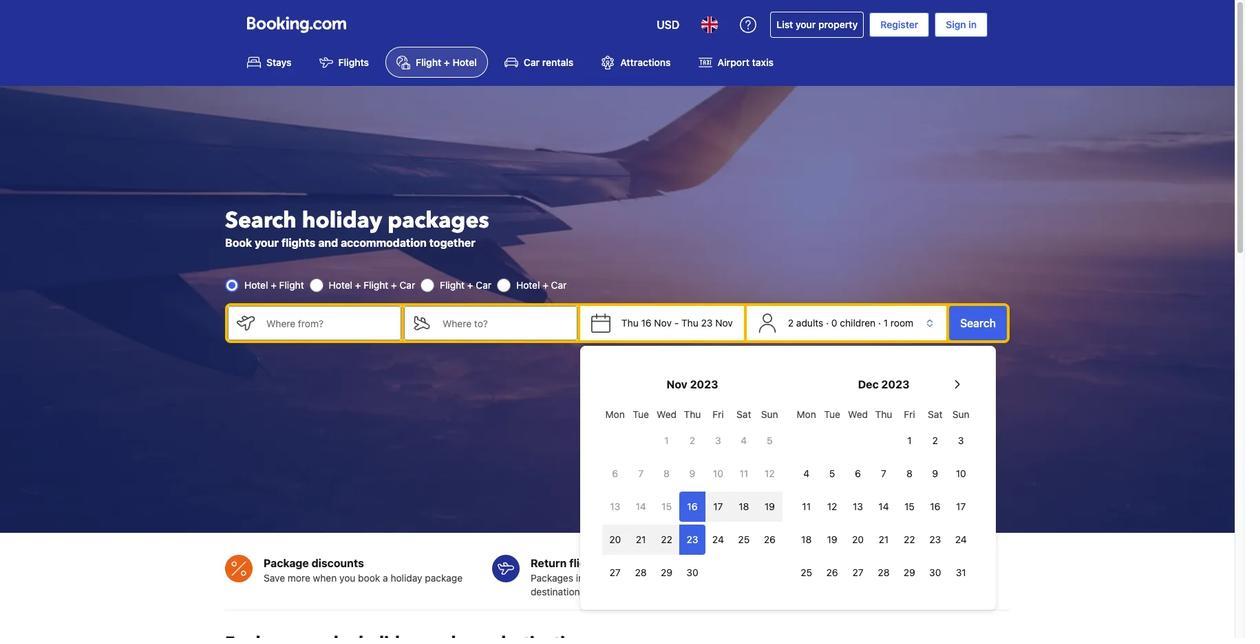 Task type: describe. For each thing, give the bounding box(es) containing it.
+ for hotel + flight
[[271, 280, 277, 291]]

28 Dec 2023 checkbox
[[871, 558, 897, 589]]

20 for 20 checkbox
[[609, 534, 621, 546]]

children
[[840, 317, 876, 329]]

20 Nov 2023 checkbox
[[602, 525, 628, 556]]

holiday inside search holiday packages book your flights and accommodation together
[[302, 206, 382, 236]]

6 Dec 2023 checkbox
[[845, 459, 871, 490]]

your inside search holiday packages book your flights and accommodation together
[[255, 237, 279, 249]]

grid for dec
[[794, 401, 974, 589]]

package discounts save more when you book a holiday package
[[264, 558, 463, 584]]

rentals
[[542, 57, 574, 68]]

hotel + car
[[516, 280, 567, 291]]

4 for 4 checkbox
[[741, 435, 747, 447]]

search for search holiday packages book your flights and accommodation together
[[225, 206, 297, 236]]

12 for 12 checkbox
[[765, 468, 775, 480]]

29 for 29 nov 2023 checkbox
[[661, 567, 673, 579]]

all
[[798, 573, 809, 584]]

22 cell
[[654, 523, 680, 556]]

destination
[[531, 587, 580, 598]]

23 cell
[[680, 523, 705, 556]]

30 for "30" checkbox
[[687, 567, 699, 579]]

23 Nov 2023 checkbox
[[680, 525, 705, 556]]

include
[[576, 573, 608, 584]]

2 for nov 2023
[[690, 435, 695, 447]]

sat for dec 2023
[[928, 409, 943, 421]]

thu left '-'
[[622, 317, 639, 329]]

flight + hotel
[[416, 57, 477, 68]]

24 Nov 2023 checkbox
[[705, 525, 731, 556]]

12 Nov 2023 checkbox
[[757, 459, 783, 490]]

27 Nov 2023 checkbox
[[602, 558, 628, 589]]

19 Dec 2023 checkbox
[[820, 525, 845, 556]]

included
[[606, 558, 652, 570]]

26 for 26 nov 2023 checkbox
[[764, 534, 776, 546]]

booking.com online hotel reservations image
[[247, 17, 346, 33]]

8 Dec 2023 checkbox
[[897, 459, 923, 490]]

15 for 15 nov 2023 option
[[662, 501, 672, 513]]

sign in
[[946, 19, 977, 30]]

21 cell
[[628, 523, 654, 556]]

7 for 7 nov 2023 option
[[638, 468, 644, 480]]

16 Dec 2023 checkbox
[[923, 492, 948, 523]]

11 Nov 2023 checkbox
[[731, 459, 757, 490]]

9 for '9' checkbox
[[933, 468, 939, 480]]

4 Dec 2023 checkbox
[[794, 459, 820, 490]]

17 for 17 nov 2023 checkbox
[[713, 501, 723, 513]]

3 Nov 2023 checkbox
[[705, 426, 731, 456]]

usd
[[657, 19, 680, 31]]

+ for flight + car
[[467, 280, 473, 291]]

3 for nov 2023
[[715, 435, 721, 447]]

26 for 26 dec 2023 checkbox
[[827, 567, 838, 579]]

Where to? field
[[432, 306, 578, 341]]

hotel for hotel + car
[[516, 280, 540, 291]]

25 Dec 2023 checkbox
[[794, 558, 820, 589]]

17 Dec 2023 checkbox
[[948, 492, 974, 523]]

12 Dec 2023 checkbox
[[820, 492, 845, 523]]

accommodation
[[341, 237, 427, 249]]

is
[[944, 573, 951, 584]]

car rentals
[[524, 57, 574, 68]]

a
[[383, 573, 388, 584]]

28 for 28 dec 2023 checkbox
[[878, 567, 890, 579]]

usd button
[[649, 8, 688, 41]]

31 Dec 2023 checkbox
[[948, 558, 974, 589]]

costs
[[855, 558, 884, 570]]

nov 2023
[[667, 379, 718, 391]]

together
[[429, 237, 476, 249]]

3 Dec 2023 checkbox
[[948, 426, 974, 456]]

0
[[832, 317, 838, 329]]

flights
[[338, 57, 369, 68]]

11 Dec 2023 checkbox
[[794, 492, 820, 523]]

0 vertical spatial 25
[[738, 534, 750, 546]]

7 for 7 dec 2023 checkbox
[[881, 468, 887, 480]]

1 · from the left
[[826, 317, 829, 329]]

2 Dec 2023 checkbox
[[923, 426, 948, 456]]

more
[[288, 573, 310, 584]]

18 for '18' checkbox
[[801, 534, 812, 546]]

2 adults · 0 children · 1 room
[[788, 317, 914, 329]]

list your property
[[777, 19, 858, 30]]

sat for nov 2023
[[737, 409, 751, 421]]

6 for 6 dec 2023 checkbox
[[855, 468, 861, 480]]

9 Nov 2023 checkbox
[[680, 459, 705, 490]]

29 Nov 2023 checkbox
[[654, 558, 680, 589]]

+ for flight + hotel
[[444, 57, 450, 68]]

7 Nov 2023 checkbox
[[628, 459, 654, 490]]

23 Dec 2023 checkbox
[[923, 525, 948, 556]]

hidden
[[815, 558, 852, 570]]

9 for 9 option
[[690, 468, 696, 480]]

airport taxis
[[718, 57, 774, 68]]

taxes
[[812, 573, 835, 584]]

flights for flights
[[611, 573, 638, 584]]

8 for 8 nov 2023 checkbox
[[664, 468, 670, 480]]

list
[[777, 19, 793, 30]]

12 for 12 option at the right bottom of the page
[[827, 501, 838, 513]]

1 vertical spatial 25
[[801, 567, 812, 579]]

hotel for hotel + flight
[[244, 280, 268, 291]]

sun for nov 2023
[[761, 409, 778, 421]]

14 for "14 dec 2023" option
[[879, 501, 889, 513]]

dec 2023
[[858, 379, 910, 391]]

included.
[[838, 573, 879, 584]]

pay
[[798, 587, 814, 598]]

-
[[675, 317, 679, 329]]

stays link
[[236, 47, 303, 78]]

21 for 21 'option'
[[636, 534, 646, 546]]

1 horizontal spatial 2
[[788, 317, 794, 329]]

packages
[[531, 573, 573, 584]]

thu right '-'
[[682, 317, 699, 329]]

dec
[[858, 379, 879, 391]]

9 Dec 2023 checkbox
[[923, 459, 948, 490]]

book
[[358, 573, 380, 584]]

22 Nov 2023 checkbox
[[654, 525, 680, 556]]

thu up 2 checkbox
[[684, 409, 701, 421]]

no hidden costs all taxes included. what you see is what you pay
[[798, 558, 994, 598]]

nov up 1 nov 2023 option
[[667, 379, 688, 391]]

thu 16 nov - thu 23 nov
[[622, 317, 733, 329]]

16 cell
[[680, 490, 705, 523]]

30 Nov 2023 checkbox
[[680, 558, 705, 589]]

packages
[[388, 206, 489, 236]]

what
[[881, 573, 905, 584]]

6 Nov 2023 checkbox
[[602, 459, 628, 490]]

5 Dec 2023 checkbox
[[820, 459, 845, 490]]

grid for nov
[[602, 401, 783, 589]]

1 for nov 2023
[[665, 435, 669, 447]]

1 Nov 2023 checkbox
[[654, 426, 680, 456]]

in
[[969, 19, 977, 30]]

2 Nov 2023 checkbox
[[680, 426, 705, 456]]

register link
[[870, 12, 930, 37]]

sun for dec 2023
[[953, 409, 970, 421]]

what
[[954, 573, 976, 584]]

hotel for hotel + flight + car
[[329, 280, 353, 291]]

airport taxis link
[[688, 47, 785, 78]]

nov right '-'
[[716, 317, 733, 329]]

list your property link
[[771, 12, 864, 38]]

1 horizontal spatial 1
[[884, 317, 888, 329]]

2023 for dec 2023
[[882, 379, 910, 391]]

fri for nov 2023
[[713, 409, 724, 421]]

26 Nov 2023 checkbox
[[757, 525, 783, 556]]

2023 for nov 2023
[[690, 379, 718, 391]]

2 · from the left
[[878, 317, 881, 329]]

1 for dec 2023
[[908, 435, 912, 447]]

21 for 21 option
[[879, 534, 889, 546]]

20 Dec 2023 checkbox
[[845, 525, 871, 556]]

hotel + flight
[[244, 280, 304, 291]]

return flights included packages include flights to and from your destination
[[531, 558, 715, 598]]

attractions
[[621, 57, 671, 68]]

search holiday packages book your flights and accommodation together
[[225, 206, 489, 249]]

19 cell
[[757, 490, 783, 523]]

19 for 19 option
[[765, 501, 775, 513]]

your inside the return flights included packages include flights to and from your destination
[[695, 573, 715, 584]]



Task type: vqa. For each thing, say whether or not it's contained in the screenshot.
are
no



Task type: locate. For each thing, give the bounding box(es) containing it.
18
[[739, 501, 749, 513], [801, 534, 812, 546]]

tue up 7 nov 2023 option
[[633, 409, 649, 421]]

0 horizontal spatial 23
[[687, 534, 698, 546]]

sign
[[946, 19, 966, 30]]

1 vertical spatial 4
[[804, 468, 810, 480]]

1 horizontal spatial 2023
[[882, 379, 910, 391]]

7 right 6 dec 2023 checkbox
[[881, 468, 887, 480]]

2 2023 from the left
[[882, 379, 910, 391]]

26
[[764, 534, 776, 546], [827, 567, 838, 579]]

1 fri from the left
[[713, 409, 724, 421]]

0 horizontal spatial 15
[[662, 501, 672, 513]]

18 cell
[[731, 490, 757, 523]]

holiday right a at the left of the page
[[391, 573, 422, 584]]

15 Dec 2023 checkbox
[[897, 492, 923, 523]]

20
[[609, 534, 621, 546], [852, 534, 864, 546]]

1 horizontal spatial 12
[[827, 501, 838, 513]]

1 vertical spatial 18
[[801, 534, 812, 546]]

20 for 20 dec 2023 checkbox
[[852, 534, 864, 546]]

and right to
[[653, 573, 669, 584]]

24
[[713, 534, 724, 546], [955, 534, 967, 546]]

you down discounts
[[339, 573, 356, 584]]

flights down included at bottom
[[611, 573, 638, 584]]

tue
[[633, 409, 649, 421], [824, 409, 841, 421]]

7 Dec 2023 checkbox
[[871, 459, 897, 490]]

26 Dec 2023 checkbox
[[820, 558, 845, 589]]

2 you from the left
[[907, 573, 923, 584]]

search for search
[[961, 317, 996, 330]]

5 right 4 checkbox
[[767, 435, 773, 447]]

1 27 from the left
[[610, 567, 621, 579]]

1 9 from the left
[[690, 468, 696, 480]]

your right book
[[255, 237, 279, 249]]

12 inside option
[[827, 501, 838, 513]]

1 horizontal spatial 29
[[904, 567, 916, 579]]

13 Nov 2023 checkbox
[[602, 492, 628, 523]]

1 horizontal spatial 11
[[802, 501, 811, 513]]

mon for dec
[[797, 409, 816, 421]]

2 mon from the left
[[797, 409, 816, 421]]

2 vertical spatial flights
[[611, 573, 638, 584]]

1 horizontal spatial mon
[[797, 409, 816, 421]]

14 Dec 2023 checkbox
[[871, 492, 897, 523]]

discounts
[[312, 558, 364, 570]]

10 for 10 dec 2023 option
[[956, 468, 966, 480]]

15 for 15 dec 2023 option
[[905, 501, 915, 513]]

holiday
[[302, 206, 382, 236], [391, 573, 422, 584]]

search inside search holiday packages book your flights and accommodation together
[[225, 206, 297, 236]]

stays
[[266, 57, 292, 68]]

8 Nov 2023 checkbox
[[654, 459, 680, 490]]

17 inside cell
[[713, 501, 723, 513]]

2 27 from the left
[[853, 567, 864, 579]]

23 inside option
[[687, 534, 698, 546]]

6 left 7 dec 2023 checkbox
[[855, 468, 861, 480]]

9 right the 8 checkbox
[[933, 468, 939, 480]]

1 14 from the left
[[636, 501, 646, 513]]

0 horizontal spatial fri
[[713, 409, 724, 421]]

15
[[662, 501, 672, 513], [905, 501, 915, 513]]

20 inside 20 dec 2023 checkbox
[[852, 534, 864, 546]]

5 right 4 dec 2023 option
[[830, 468, 835, 480]]

17 right 16 dec 2023 checkbox
[[956, 501, 966, 513]]

1 mon from the left
[[606, 409, 625, 421]]

sign in link
[[935, 12, 988, 37]]

30
[[687, 567, 699, 579], [930, 567, 941, 579]]

12 inside checkbox
[[765, 468, 775, 480]]

property
[[819, 19, 858, 30]]

26 inside checkbox
[[827, 567, 838, 579]]

0 vertical spatial holiday
[[302, 206, 382, 236]]

car inside "link"
[[524, 57, 540, 68]]

5 for 5 option
[[830, 468, 835, 480]]

9
[[690, 468, 696, 480], [933, 468, 939, 480]]

18 for the '18 nov 2023' option
[[739, 501, 749, 513]]

5 for 5 nov 2023 checkbox
[[767, 435, 773, 447]]

airport
[[718, 57, 750, 68]]

27 right 26 dec 2023 checkbox
[[853, 567, 864, 579]]

holiday inside "package discounts save more when you book a holiday package"
[[391, 573, 422, 584]]

2 8 from the left
[[907, 468, 913, 480]]

you right what
[[978, 573, 994, 584]]

1 horizontal spatial 7
[[881, 468, 887, 480]]

flights inside search holiday packages book your flights and accommodation together
[[281, 237, 316, 249]]

0 horizontal spatial 2
[[690, 435, 695, 447]]

to
[[641, 573, 650, 584]]

5
[[767, 435, 773, 447], [830, 468, 835, 480]]

0 horizontal spatial 10
[[713, 468, 724, 480]]

2 22 from the left
[[904, 534, 915, 546]]

23 right '-'
[[701, 317, 713, 329]]

3 for dec 2023
[[958, 435, 964, 447]]

0 vertical spatial 5
[[767, 435, 773, 447]]

6
[[612, 468, 618, 480], [855, 468, 861, 480]]

16 inside 16 dec 2023 checkbox
[[930, 501, 941, 513]]

1 horizontal spatial 6
[[855, 468, 861, 480]]

5 inside checkbox
[[767, 435, 773, 447]]

1 horizontal spatial fri
[[904, 409, 915, 421]]

23 for 23 option
[[687, 534, 698, 546]]

0 vertical spatial 26
[[764, 534, 776, 546]]

23 right 22 checkbox
[[687, 534, 698, 546]]

1 horizontal spatial 10
[[956, 468, 966, 480]]

2 for dec 2023
[[933, 435, 938, 447]]

29 Dec 2023 checkbox
[[897, 558, 923, 589]]

1 horizontal spatial 9
[[933, 468, 939, 480]]

25 up pay
[[801, 567, 812, 579]]

0 horizontal spatial 12
[[765, 468, 775, 480]]

17 cell
[[705, 490, 731, 523]]

2 horizontal spatial 23
[[930, 534, 941, 546]]

2 grid from the left
[[794, 401, 974, 589]]

0 horizontal spatial ·
[[826, 317, 829, 329]]

1 17 from the left
[[713, 501, 723, 513]]

1 left 2 checkbox
[[665, 435, 669, 447]]

10 Nov 2023 checkbox
[[705, 459, 731, 490]]

0 horizontal spatial 5
[[767, 435, 773, 447]]

25 Nov 2023 checkbox
[[731, 525, 757, 556]]

13
[[610, 501, 620, 513], [853, 501, 863, 513]]

your right list
[[796, 19, 816, 30]]

from
[[672, 573, 692, 584]]

0 horizontal spatial 26
[[764, 534, 776, 546]]

2023
[[690, 379, 718, 391], [882, 379, 910, 391]]

0 horizontal spatial sun
[[761, 409, 778, 421]]

29 for 29 checkbox
[[904, 567, 916, 579]]

8 right 7 nov 2023 option
[[664, 468, 670, 480]]

mon for nov
[[606, 409, 625, 421]]

1 left 2 dec 2023 option
[[908, 435, 912, 447]]

6 left 7 nov 2023 option
[[612, 468, 618, 480]]

you
[[339, 573, 356, 584], [907, 573, 923, 584], [978, 573, 994, 584]]

2 17 from the left
[[956, 501, 966, 513]]

0 horizontal spatial 20
[[609, 534, 621, 546]]

2 right 1 nov 2023 option
[[690, 435, 695, 447]]

1
[[884, 317, 888, 329], [665, 435, 669, 447], [908, 435, 912, 447]]

18 up no
[[801, 534, 812, 546]]

wed for nov 2023
[[657, 409, 677, 421]]

when
[[313, 573, 337, 584]]

mon up 6 nov 2023 option
[[606, 409, 625, 421]]

12 right 11 dec 2023 option
[[827, 501, 838, 513]]

27 inside 27 nov 2023 "checkbox"
[[610, 567, 621, 579]]

thu down dec 2023
[[875, 409, 893, 421]]

19 inside checkbox
[[827, 534, 838, 546]]

20 left 21 'option'
[[609, 534, 621, 546]]

25
[[738, 534, 750, 546], [801, 567, 812, 579]]

see
[[926, 573, 942, 584]]

1 7 from the left
[[638, 468, 644, 480]]

22 for 22 dec 2023 checkbox at the right of page
[[904, 534, 915, 546]]

0 vertical spatial 11
[[740, 468, 748, 480]]

Where from? field
[[255, 306, 401, 341]]

2 7 from the left
[[881, 468, 887, 480]]

11
[[740, 468, 748, 480], [802, 501, 811, 513]]

sun up 5 nov 2023 checkbox
[[761, 409, 778, 421]]

sun up 3 checkbox
[[953, 409, 970, 421]]

19 inside option
[[765, 501, 775, 513]]

and inside the return flights included packages include flights to and from your destination
[[653, 573, 669, 584]]

register
[[881, 19, 919, 30]]

18 Nov 2023 checkbox
[[731, 492, 757, 523]]

flight + car
[[440, 280, 492, 291]]

holiday up the 'accommodation'
[[302, 206, 382, 236]]

2 14 from the left
[[879, 501, 889, 513]]

14 right 13 option
[[879, 501, 889, 513]]

0 horizontal spatial 4
[[741, 435, 747, 447]]

21 inside 21 'option'
[[636, 534, 646, 546]]

7 left 8 nov 2023 checkbox
[[638, 468, 644, 480]]

2023 right dec
[[882, 379, 910, 391]]

2 inside checkbox
[[690, 435, 695, 447]]

1 vertical spatial 26
[[827, 567, 838, 579]]

1 vertical spatial 11
[[802, 501, 811, 513]]

2 30 from the left
[[930, 567, 941, 579]]

6 inside checkbox
[[855, 468, 861, 480]]

nov
[[654, 317, 672, 329], [716, 317, 733, 329], [667, 379, 688, 391]]

22 inside cell
[[661, 534, 673, 546]]

search inside "button"
[[961, 317, 996, 330]]

1 horizontal spatial grid
[[794, 401, 974, 589]]

fri up 1 dec 2023 option
[[904, 409, 915, 421]]

19 for 19 dec 2023 checkbox
[[827, 534, 838, 546]]

7 inside checkbox
[[881, 468, 887, 480]]

2 horizontal spatial 2
[[933, 435, 938, 447]]

24 right 23 option
[[955, 534, 967, 546]]

4 Nov 2023 checkbox
[[731, 426, 757, 456]]

24 left 25 option
[[713, 534, 724, 546]]

2 21 from the left
[[879, 534, 889, 546]]

2 sun from the left
[[953, 409, 970, 421]]

1 horizontal spatial holiday
[[391, 573, 422, 584]]

0 horizontal spatial 3
[[715, 435, 721, 447]]

28 for 28 nov 2023 checkbox at the bottom of page
[[635, 567, 647, 579]]

car
[[524, 57, 540, 68], [400, 280, 415, 291], [476, 280, 492, 291], [551, 280, 567, 291]]

10 right '9' checkbox
[[956, 468, 966, 480]]

flights
[[281, 237, 316, 249], [569, 558, 604, 570], [611, 573, 638, 584]]

tue for dec
[[824, 409, 841, 421]]

wed up 1 nov 2023 option
[[657, 409, 677, 421]]

tue up 5 option
[[824, 409, 841, 421]]

you left see
[[907, 573, 923, 584]]

0 horizontal spatial 18
[[739, 501, 749, 513]]

29
[[661, 567, 673, 579], [904, 567, 916, 579]]

1 horizontal spatial wed
[[848, 409, 868, 421]]

and left the 'accommodation'
[[318, 237, 338, 249]]

10 left the 11 nov 2023 option
[[713, 468, 724, 480]]

1 horizontal spatial 21
[[879, 534, 889, 546]]

29 left see
[[904, 567, 916, 579]]

21 inside 21 option
[[879, 534, 889, 546]]

sun
[[761, 409, 778, 421], [953, 409, 970, 421]]

1 vertical spatial search
[[961, 317, 996, 330]]

8 left '9' checkbox
[[907, 468, 913, 480]]

1 vertical spatial 5
[[830, 468, 835, 480]]

1 30 from the left
[[687, 567, 699, 579]]

24 for 24 checkbox
[[713, 534, 724, 546]]

11 for the 11 nov 2023 option
[[740, 468, 748, 480]]

21 right 20 checkbox
[[636, 534, 646, 546]]

and
[[318, 237, 338, 249], [653, 573, 669, 584]]

2 fri from the left
[[904, 409, 915, 421]]

2 right 1 dec 2023 option
[[933, 435, 938, 447]]

mon up 4 dec 2023 option
[[797, 409, 816, 421]]

16 right 15 nov 2023 option
[[687, 501, 698, 513]]

27 for the 27 dec 2023 option
[[853, 567, 864, 579]]

2 vertical spatial your
[[695, 573, 715, 584]]

0 horizontal spatial and
[[318, 237, 338, 249]]

21 right 20 dec 2023 checkbox
[[879, 534, 889, 546]]

0 horizontal spatial 9
[[690, 468, 696, 480]]

25 right 24 checkbox
[[738, 534, 750, 546]]

11 right 10 nov 2023 checkbox
[[740, 468, 748, 480]]

19 Nov 2023 checkbox
[[757, 492, 783, 523]]

2 inside option
[[933, 435, 938, 447]]

hotel + flight + car
[[329, 280, 415, 291]]

2 28 from the left
[[878, 567, 890, 579]]

0 horizontal spatial wed
[[657, 409, 677, 421]]

29 right to
[[661, 567, 673, 579]]

0 horizontal spatial 2023
[[690, 379, 718, 391]]

car rentals link
[[494, 47, 585, 78]]

27 for 27 nov 2023 "checkbox"
[[610, 567, 621, 579]]

0 horizontal spatial 8
[[664, 468, 670, 480]]

+ for hotel + flight + car
[[355, 280, 361, 291]]

18 inside option
[[739, 501, 749, 513]]

1 left the room
[[884, 317, 888, 329]]

18 Dec 2023 checkbox
[[794, 525, 820, 556]]

2 sat from the left
[[928, 409, 943, 421]]

1 horizontal spatial 13
[[853, 501, 863, 513]]

and inside search holiday packages book your flights and accommodation together
[[318, 237, 338, 249]]

package
[[425, 573, 463, 584]]

2 tue from the left
[[824, 409, 841, 421]]

1 3 from the left
[[715, 435, 721, 447]]

0 horizontal spatial 21
[[636, 534, 646, 546]]

1 horizontal spatial 3
[[958, 435, 964, 447]]

16 for 16 dec 2023 checkbox
[[930, 501, 941, 513]]

24 Dec 2023 checkbox
[[948, 525, 974, 556]]

2 wed from the left
[[848, 409, 868, 421]]

22 right 21 option
[[904, 534, 915, 546]]

6 inside option
[[612, 468, 618, 480]]

taxis
[[752, 57, 774, 68]]

24 inside checkbox
[[713, 534, 724, 546]]

1 8 from the left
[[664, 468, 670, 480]]

22 left 23 option
[[661, 534, 673, 546]]

21
[[636, 534, 646, 546], [879, 534, 889, 546]]

11 left 12 option at the right bottom of the page
[[802, 501, 811, 513]]

27 Dec 2023 checkbox
[[845, 558, 871, 589]]

1 horizontal spatial 24
[[955, 534, 967, 546]]

your
[[796, 19, 816, 30], [255, 237, 279, 249], [695, 573, 715, 584]]

0 horizontal spatial flights
[[281, 237, 316, 249]]

1 horizontal spatial flights
[[569, 558, 604, 570]]

26 inside checkbox
[[764, 534, 776, 546]]

1 horizontal spatial 18
[[801, 534, 812, 546]]

16 right 15 dec 2023 option
[[930, 501, 941, 513]]

save
[[264, 573, 285, 584]]

0 horizontal spatial 27
[[610, 567, 621, 579]]

4 right 3 option
[[741, 435, 747, 447]]

16 Nov 2023 checkbox
[[680, 492, 705, 523]]

your right from
[[695, 573, 715, 584]]

1 horizontal spatial 17
[[956, 501, 966, 513]]

4 inside 4 dec 2023 option
[[804, 468, 810, 480]]

2 20 from the left
[[852, 534, 864, 546]]

4 left 5 option
[[804, 468, 810, 480]]

tue for nov
[[633, 409, 649, 421]]

30 right 29 nov 2023 checkbox
[[687, 567, 699, 579]]

17
[[713, 501, 723, 513], [956, 501, 966, 513]]

1 horizontal spatial 19
[[827, 534, 838, 546]]

no
[[798, 558, 813, 570]]

6 for 6 nov 2023 option
[[612, 468, 618, 480]]

grid
[[602, 401, 783, 589], [794, 401, 974, 589]]

23 for 23 option
[[930, 534, 941, 546]]

1 29 from the left
[[661, 567, 673, 579]]

19 right the '18 nov 2023' option
[[765, 501, 775, 513]]

1 20 from the left
[[609, 534, 621, 546]]

9 left 10 nov 2023 checkbox
[[690, 468, 696, 480]]

1 horizontal spatial 23
[[701, 317, 713, 329]]

nov left '-'
[[654, 317, 672, 329]]

1 horizontal spatial and
[[653, 573, 669, 584]]

21 Dec 2023 checkbox
[[871, 525, 897, 556]]

12
[[765, 468, 775, 480], [827, 501, 838, 513]]

1 horizontal spatial 27
[[853, 567, 864, 579]]

0 horizontal spatial 16
[[641, 317, 652, 329]]

10 for 10 nov 2023 checkbox
[[713, 468, 724, 480]]

search button
[[950, 306, 1007, 341]]

7 inside option
[[638, 468, 644, 480]]

2 24 from the left
[[955, 534, 967, 546]]

1 horizontal spatial 25
[[801, 567, 812, 579]]

1 horizontal spatial sat
[[928, 409, 943, 421]]

flights up include
[[569, 558, 604, 570]]

fri for dec 2023
[[904, 409, 915, 421]]

30 Dec 2023 checkbox
[[923, 558, 948, 589]]

0 horizontal spatial sat
[[737, 409, 751, 421]]

15 left 16 dec 2023 checkbox
[[905, 501, 915, 513]]

+ for hotel + car
[[543, 280, 549, 291]]

4 inside 4 checkbox
[[741, 435, 747, 447]]

sat up 2 dec 2023 option
[[928, 409, 943, 421]]

1 6 from the left
[[612, 468, 618, 480]]

31
[[956, 567, 966, 579]]

1 vertical spatial your
[[255, 237, 279, 249]]

flights for holiday
[[281, 237, 316, 249]]

attractions link
[[590, 47, 682, 78]]

1 horizontal spatial 22
[[904, 534, 915, 546]]

3 inside checkbox
[[958, 435, 964, 447]]

1 grid from the left
[[602, 401, 783, 589]]

13 left 14 option
[[610, 501, 620, 513]]

11 inside option
[[740, 468, 748, 480]]

you inside "package discounts save more when you book a holiday package"
[[339, 573, 356, 584]]

search
[[225, 206, 297, 236], [961, 317, 996, 330]]

28 Nov 2023 checkbox
[[628, 558, 654, 589]]

3 right 2 dec 2023 option
[[958, 435, 964, 447]]

27 inside the 27 dec 2023 option
[[853, 567, 864, 579]]

2
[[788, 317, 794, 329], [690, 435, 695, 447], [933, 435, 938, 447]]

2 15 from the left
[[905, 501, 915, 513]]

30 left 'is'
[[930, 567, 941, 579]]

1 horizontal spatial you
[[907, 573, 923, 584]]

14 left 15 nov 2023 option
[[636, 501, 646, 513]]

package
[[264, 558, 309, 570]]

0 horizontal spatial 30
[[687, 567, 699, 579]]

return
[[531, 558, 567, 570]]

4 for 4 dec 2023 option
[[804, 468, 810, 480]]

16 inside 16 nov 2023 option
[[687, 501, 698, 513]]

1 22 from the left
[[661, 534, 673, 546]]

20 cell
[[602, 523, 628, 556]]

2 29 from the left
[[904, 567, 916, 579]]

3 you from the left
[[978, 573, 994, 584]]

23 right 22 dec 2023 checkbox at the right of page
[[930, 534, 941, 546]]

5 Nov 2023 checkbox
[[757, 426, 783, 456]]

1 10 from the left
[[713, 468, 724, 480]]

2 6 from the left
[[855, 468, 861, 480]]

1 24 from the left
[[713, 534, 724, 546]]

8 for the 8 checkbox
[[907, 468, 913, 480]]

1 Dec 2023 checkbox
[[897, 426, 923, 456]]

· left the 0
[[826, 317, 829, 329]]

28 inside 28 nov 2023 checkbox
[[635, 567, 647, 579]]

1 horizontal spatial 20
[[852, 534, 864, 546]]

1 15 from the left
[[662, 501, 672, 513]]

10 inside checkbox
[[713, 468, 724, 480]]

1 sat from the left
[[737, 409, 751, 421]]

sat up 4 checkbox
[[737, 409, 751, 421]]

13 Dec 2023 checkbox
[[845, 492, 871, 523]]

1 horizontal spatial 30
[[930, 567, 941, 579]]

0 horizontal spatial holiday
[[302, 206, 382, 236]]

room
[[891, 317, 914, 329]]

30 for 30 dec 2023 checkbox
[[930, 567, 941, 579]]

hotel
[[453, 57, 477, 68], [244, 280, 268, 291], [329, 280, 353, 291], [516, 280, 540, 291]]

0 horizontal spatial 25
[[738, 534, 750, 546]]

0 horizontal spatial 22
[[661, 534, 673, 546]]

flights link
[[308, 47, 380, 78]]

23 inside option
[[930, 534, 941, 546]]

19 up hidden
[[827, 534, 838, 546]]

11 for 11 dec 2023 option
[[802, 501, 811, 513]]

wed for dec 2023
[[848, 409, 868, 421]]

10
[[713, 468, 724, 480], [956, 468, 966, 480]]

16
[[641, 317, 652, 329], [687, 501, 698, 513], [930, 501, 941, 513]]

1 13 from the left
[[610, 501, 620, 513]]

16 left '-'
[[641, 317, 652, 329]]

15 Nov 2023 checkbox
[[654, 492, 680, 523]]

1 horizontal spatial ·
[[878, 317, 881, 329]]

· right children
[[878, 317, 881, 329]]

18 right 17 nov 2023 checkbox
[[739, 501, 749, 513]]

15 right 14 option
[[662, 501, 672, 513]]

0 vertical spatial and
[[318, 237, 338, 249]]

thu
[[622, 317, 639, 329], [682, 317, 699, 329], [684, 409, 701, 421], [875, 409, 893, 421]]

0 horizontal spatial search
[[225, 206, 297, 236]]

28
[[635, 567, 647, 579], [878, 567, 890, 579]]

2 3 from the left
[[958, 435, 964, 447]]

20 inside 20 checkbox
[[609, 534, 621, 546]]

10 Dec 2023 checkbox
[[948, 459, 974, 490]]

9 inside option
[[690, 468, 696, 480]]

5 inside option
[[830, 468, 835, 480]]

16 for 16 nov 2023 option
[[687, 501, 698, 513]]

2 9 from the left
[[933, 468, 939, 480]]

flight + hotel link
[[386, 47, 488, 78]]

1 horizontal spatial 28
[[878, 567, 890, 579]]

1 vertical spatial and
[[653, 573, 669, 584]]

sat
[[737, 409, 751, 421], [928, 409, 943, 421]]

fri up 3 option
[[713, 409, 724, 421]]

28 right the 27 dec 2023 option
[[878, 567, 890, 579]]

2 13 from the left
[[853, 501, 863, 513]]

mon
[[606, 409, 625, 421], [797, 409, 816, 421]]

2 horizontal spatial 1
[[908, 435, 912, 447]]

10 inside option
[[956, 468, 966, 480]]

27 right include
[[610, 567, 621, 579]]

0 vertical spatial flights
[[281, 237, 316, 249]]

14 Nov 2023 checkbox
[[628, 492, 654, 523]]

2023 up 2 checkbox
[[690, 379, 718, 391]]

9 inside checkbox
[[933, 468, 939, 480]]

0 vertical spatial your
[[796, 19, 816, 30]]

27
[[610, 567, 621, 579], [853, 567, 864, 579]]

24 inside option
[[955, 534, 967, 546]]

24 for 24 option
[[955, 534, 967, 546]]

21 Nov 2023 checkbox
[[628, 525, 654, 556]]

1 horizontal spatial 16
[[687, 501, 698, 513]]

0 horizontal spatial 7
[[638, 468, 644, 480]]

14 for 14 option
[[636, 501, 646, 513]]

adults
[[797, 317, 824, 329]]

22 for 22 checkbox
[[661, 534, 673, 546]]

22 Dec 2023 checkbox
[[897, 525, 923, 556]]

28 inside 28 dec 2023 checkbox
[[878, 567, 890, 579]]

1 horizontal spatial 4
[[804, 468, 810, 480]]

11 inside option
[[802, 501, 811, 513]]

1 2023 from the left
[[690, 379, 718, 391]]

·
[[826, 317, 829, 329], [878, 317, 881, 329]]

17 for 17 dec 2023 checkbox
[[956, 501, 966, 513]]

0 horizontal spatial you
[[339, 573, 356, 584]]

1 you from the left
[[339, 573, 356, 584]]

17 Nov 2023 checkbox
[[705, 492, 731, 523]]

18 inside checkbox
[[801, 534, 812, 546]]

0 horizontal spatial 29
[[661, 567, 673, 579]]

1 horizontal spatial 15
[[905, 501, 915, 513]]

3 inside option
[[715, 435, 721, 447]]

0 vertical spatial 12
[[765, 468, 775, 480]]

1 wed from the left
[[657, 409, 677, 421]]

1 horizontal spatial 14
[[879, 501, 889, 513]]

1 sun from the left
[[761, 409, 778, 421]]

+
[[444, 57, 450, 68], [271, 280, 277, 291], [355, 280, 361, 291], [391, 280, 397, 291], [467, 280, 473, 291], [543, 280, 549, 291]]

1 horizontal spatial 5
[[830, 468, 835, 480]]

1 tue from the left
[[633, 409, 649, 421]]

17 left the '18 nov 2023' option
[[713, 501, 723, 513]]

1 horizontal spatial your
[[695, 573, 715, 584]]

wed
[[657, 409, 677, 421], [848, 409, 868, 421]]

0 horizontal spatial 28
[[635, 567, 647, 579]]

3 right 2 checkbox
[[715, 435, 721, 447]]

2 left the adults
[[788, 317, 794, 329]]

wed down dec
[[848, 409, 868, 421]]

13 left "14 dec 2023" option
[[853, 501, 863, 513]]

20 right 19 dec 2023 checkbox
[[852, 534, 864, 546]]

book
[[225, 237, 252, 249]]

28 right 27 nov 2023 "checkbox"
[[635, 567, 647, 579]]

12 right the 11 nov 2023 option
[[765, 468, 775, 480]]

1 horizontal spatial 8
[[907, 468, 913, 480]]

2 horizontal spatial 16
[[930, 501, 941, 513]]

1 21 from the left
[[636, 534, 646, 546]]

0 horizontal spatial tue
[[633, 409, 649, 421]]

flights up hotel + flight
[[281, 237, 316, 249]]

1 28 from the left
[[635, 567, 647, 579]]

2 10 from the left
[[956, 468, 966, 480]]

14
[[636, 501, 646, 513], [879, 501, 889, 513]]

0 vertical spatial search
[[225, 206, 297, 236]]

1 horizontal spatial sun
[[953, 409, 970, 421]]



